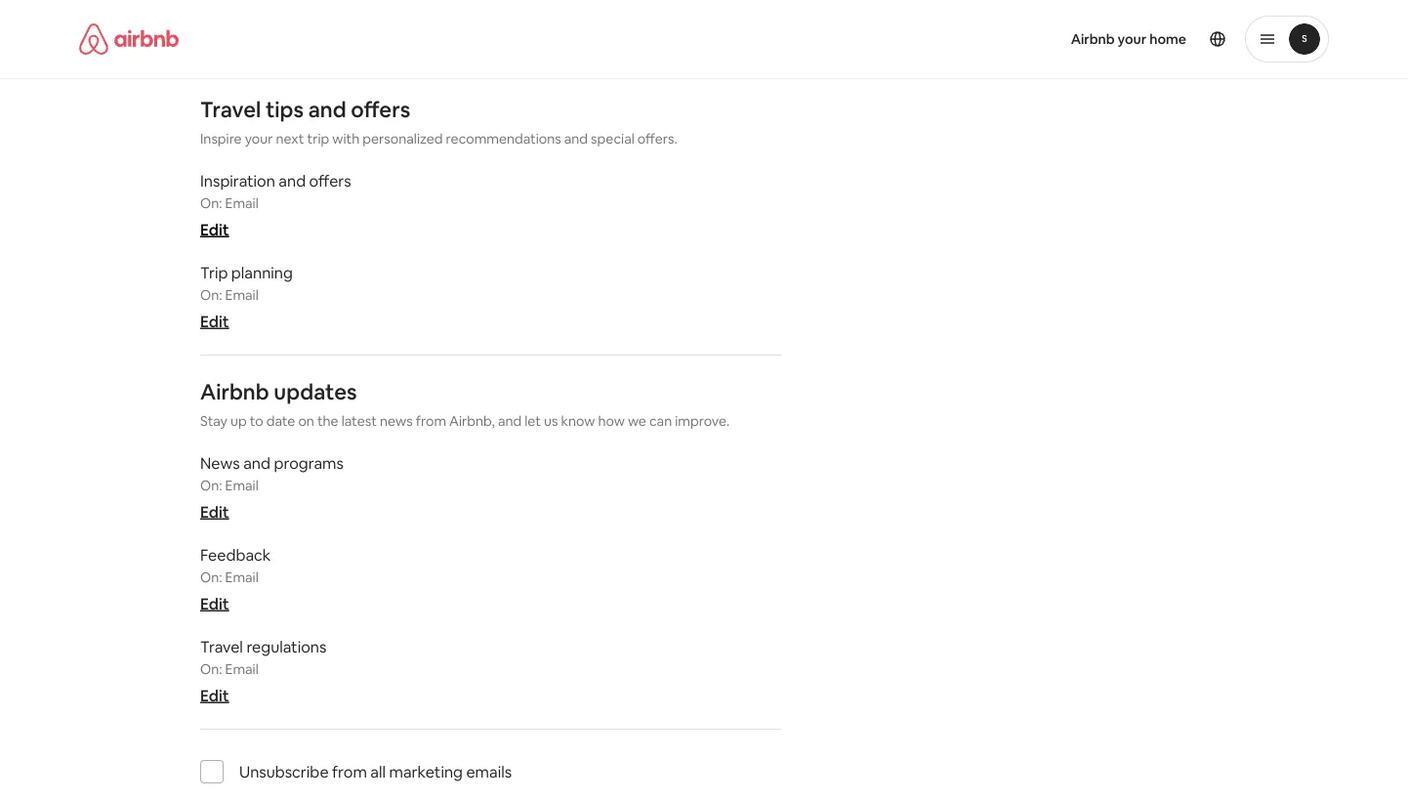 Task type: describe. For each thing, give the bounding box(es) containing it.
unsubscribe from all marketing emails
[[239, 762, 512, 782]]

airbnb for your
[[1071, 30, 1115, 48]]

edit inside feedback on: email edit
[[200, 594, 229, 614]]

from inside airbnb updates stay up to date on the latest news from airbnb, and let us know how we can improve.
[[416, 412, 447, 430]]

email inside feedback on: email edit
[[225, 569, 259, 586]]

emails
[[466, 762, 512, 782]]

news and programs on: email edit
[[200, 453, 344, 522]]

to
[[250, 412, 263, 430]]

date
[[266, 412, 295, 430]]

can
[[650, 412, 672, 430]]

up
[[231, 412, 247, 430]]

email inside travel regulations on: email edit
[[225, 660, 259, 678]]

next
[[276, 130, 304, 148]]

travel tips and offers inspire your next trip with personalized recommendations and special offers.
[[200, 95, 678, 148]]

updates
[[274, 378, 357, 405]]

airbnb your home link
[[1060, 19, 1199, 60]]

with
[[332, 130, 360, 148]]

and inside airbnb updates stay up to date on the latest news from airbnb, and let us know how we can improve.
[[498, 412, 522, 430]]

travel for tips
[[200, 95, 261, 123]]

offers inside 'travel tips and offers inspire your next trip with personalized recommendations and special offers.'
[[351, 95, 411, 123]]

unsubscribe
[[239, 762, 329, 782]]

on: inside feedback on: email edit
[[200, 569, 222, 586]]

edit inside travel regulations on: email edit
[[200, 685, 229, 705]]

we
[[628, 412, 647, 430]]

feedback on: email edit
[[200, 545, 271, 614]]

email inside news and programs on: email edit
[[225, 477, 259, 494]]

feedback
[[200, 545, 271, 565]]

improve.
[[675, 412, 730, 430]]

offers and updates tab panel
[[200, 95, 782, 800]]

profile element
[[728, 0, 1330, 78]]

on: inside news and programs on: email edit
[[200, 477, 222, 494]]

travel regulations on: email edit
[[200, 637, 327, 705]]

trip planning on: email edit
[[200, 262, 293, 331]]

1 vertical spatial from
[[332, 762, 367, 782]]

on: inside trip planning on: email edit
[[200, 286, 222, 304]]

your inside 'travel tips and offers inspire your next trip with personalized recommendations and special offers.'
[[245, 130, 273, 148]]

planning
[[231, 262, 293, 282]]

edit button for inspiration
[[200, 219, 229, 239]]

marketing
[[389, 762, 463, 782]]

offers inside inspiration and offers on: email edit
[[309, 171, 351, 191]]

edit inside inspiration and offers on: email edit
[[200, 219, 229, 239]]

trip
[[307, 130, 329, 148]]

how
[[598, 412, 625, 430]]

and inside news and programs on: email edit
[[243, 453, 271, 473]]



Task type: vqa. For each thing, say whether or not it's contained in the screenshot.
special
yes



Task type: locate. For each thing, give the bounding box(es) containing it.
3 email from the top
[[225, 477, 259, 494]]

1 horizontal spatial airbnb
[[1071, 30, 1115, 48]]

your left next
[[245, 130, 273, 148]]

edit button for news
[[200, 502, 229, 522]]

and right news at the left of page
[[243, 453, 271, 473]]

1 vertical spatial offers
[[309, 171, 351, 191]]

and down next
[[279, 171, 306, 191]]

email inside inspiration and offers on: email edit
[[225, 194, 259, 212]]

3 edit button from the top
[[200, 502, 229, 522]]

edit inside news and programs on: email edit
[[200, 502, 229, 522]]

2 on: from the top
[[200, 286, 222, 304]]

5 email from the top
[[225, 660, 259, 678]]

1 horizontal spatial your
[[1118, 30, 1147, 48]]

special
[[591, 130, 635, 148]]

airbnb inside airbnb updates stay up to date on the latest news from airbnb, and let us know how we can improve.
[[200, 378, 269, 405]]

latest
[[342, 412, 377, 430]]

travel inside 'travel tips and offers inspire your next trip with personalized recommendations and special offers.'
[[200, 95, 261, 123]]

4 edit from the top
[[200, 594, 229, 614]]

airbnb up the "up" on the bottom of page
[[200, 378, 269, 405]]

on: inside inspiration and offers on: email edit
[[200, 194, 222, 212]]

1 email from the top
[[225, 194, 259, 212]]

on: inside travel regulations on: email edit
[[200, 660, 222, 678]]

airbnb inside profile element
[[1071, 30, 1115, 48]]

your left the home
[[1118, 30, 1147, 48]]

5 edit button from the top
[[200, 685, 229, 705]]

0 vertical spatial your
[[1118, 30, 1147, 48]]

0 horizontal spatial from
[[332, 762, 367, 782]]

and
[[308, 95, 347, 123], [564, 130, 588, 148], [279, 171, 306, 191], [498, 412, 522, 430], [243, 453, 271, 473]]

airbnb left the home
[[1071, 30, 1115, 48]]

travel left regulations
[[200, 637, 243, 657]]

on: down trip
[[200, 286, 222, 304]]

and left let
[[498, 412, 522, 430]]

5 edit from the top
[[200, 685, 229, 705]]

1 travel from the top
[[200, 95, 261, 123]]

offers up personalized
[[351, 95, 411, 123]]

1 on: from the top
[[200, 194, 222, 212]]

from right news
[[416, 412, 447, 430]]

2 email from the top
[[225, 286, 259, 304]]

email inside trip planning on: email edit
[[225, 286, 259, 304]]

trip
[[200, 262, 228, 282]]

know
[[561, 412, 595, 430]]

2 travel from the top
[[200, 637, 243, 657]]

email down regulations
[[225, 660, 259, 678]]

the
[[317, 412, 339, 430]]

email down news at the left of page
[[225, 477, 259, 494]]

0 horizontal spatial your
[[245, 130, 273, 148]]

offers down trip
[[309, 171, 351, 191]]

1 vertical spatial airbnb
[[200, 378, 269, 405]]

recommendations
[[446, 130, 562, 148]]

edit button
[[200, 219, 229, 239], [200, 311, 229, 331], [200, 502, 229, 522], [200, 594, 229, 614], [200, 685, 229, 705]]

travel up inspire
[[200, 95, 261, 123]]

0 vertical spatial from
[[416, 412, 447, 430]]

offers
[[351, 95, 411, 123], [309, 171, 351, 191]]

and inside inspiration and offers on: email edit
[[279, 171, 306, 191]]

airbnb updates stay up to date on the latest news from airbnb, and let us know how we can improve.
[[200, 378, 730, 430]]

on
[[298, 412, 314, 430]]

all
[[371, 762, 386, 782]]

email down the planning
[[225, 286, 259, 304]]

home
[[1150, 30, 1187, 48]]

airbnb
[[1071, 30, 1115, 48], [200, 378, 269, 405]]

inspiration and offers on: email edit
[[200, 171, 351, 239]]

0 vertical spatial airbnb
[[1071, 30, 1115, 48]]

5 on: from the top
[[200, 660, 222, 678]]

4 on: from the top
[[200, 569, 222, 586]]

travel
[[200, 95, 261, 123], [200, 637, 243, 657]]

from left all
[[332, 762, 367, 782]]

and up trip
[[308, 95, 347, 123]]

inspire
[[200, 130, 242, 148]]

your inside profile element
[[1118, 30, 1147, 48]]

email
[[225, 194, 259, 212], [225, 286, 259, 304], [225, 477, 259, 494], [225, 569, 259, 586], [225, 660, 259, 678]]

1 edit button from the top
[[200, 219, 229, 239]]

0 horizontal spatial airbnb
[[200, 378, 269, 405]]

your
[[1118, 30, 1147, 48], [245, 130, 273, 148]]

edit button for feedback
[[200, 594, 229, 614]]

news
[[380, 412, 413, 430]]

email down feedback
[[225, 569, 259, 586]]

edit button for trip
[[200, 311, 229, 331]]

on: down news at the left of page
[[200, 477, 222, 494]]

1 horizontal spatial from
[[416, 412, 447, 430]]

regulations
[[247, 637, 327, 657]]

1 edit from the top
[[200, 219, 229, 239]]

travel for regulations
[[200, 637, 243, 657]]

1 vertical spatial your
[[245, 130, 273, 148]]

airbnb your home
[[1071, 30, 1187, 48]]

notifications element
[[200, 23, 782, 800]]

3 on: from the top
[[200, 477, 222, 494]]

on: down feedback on: email edit
[[200, 660, 222, 678]]

on: down inspiration
[[200, 194, 222, 212]]

4 edit button from the top
[[200, 594, 229, 614]]

4 email from the top
[[225, 569, 259, 586]]

news
[[200, 453, 240, 473]]

travel inside travel regulations on: email edit
[[200, 637, 243, 657]]

offers.
[[638, 130, 678, 148]]

edit inside trip planning on: email edit
[[200, 311, 229, 331]]

email down inspiration
[[225, 194, 259, 212]]

edit
[[200, 219, 229, 239], [200, 311, 229, 331], [200, 502, 229, 522], [200, 594, 229, 614], [200, 685, 229, 705]]

on:
[[200, 194, 222, 212], [200, 286, 222, 304], [200, 477, 222, 494], [200, 569, 222, 586], [200, 660, 222, 678]]

airbnb,
[[450, 412, 495, 430]]

let
[[525, 412, 541, 430]]

inspiration
[[200, 171, 275, 191]]

3 edit from the top
[[200, 502, 229, 522]]

1 vertical spatial travel
[[200, 637, 243, 657]]

0 vertical spatial travel
[[200, 95, 261, 123]]

stay
[[200, 412, 228, 430]]

tips
[[266, 95, 304, 123]]

personalized
[[363, 130, 443, 148]]

us
[[544, 412, 558, 430]]

2 edit from the top
[[200, 311, 229, 331]]

programs
[[274, 453, 344, 473]]

2 edit button from the top
[[200, 311, 229, 331]]

from
[[416, 412, 447, 430], [332, 762, 367, 782]]

and left special
[[564, 130, 588, 148]]

airbnb for updates
[[200, 378, 269, 405]]

on: down feedback
[[200, 569, 222, 586]]

edit button for travel
[[200, 685, 229, 705]]

0 vertical spatial offers
[[351, 95, 411, 123]]



